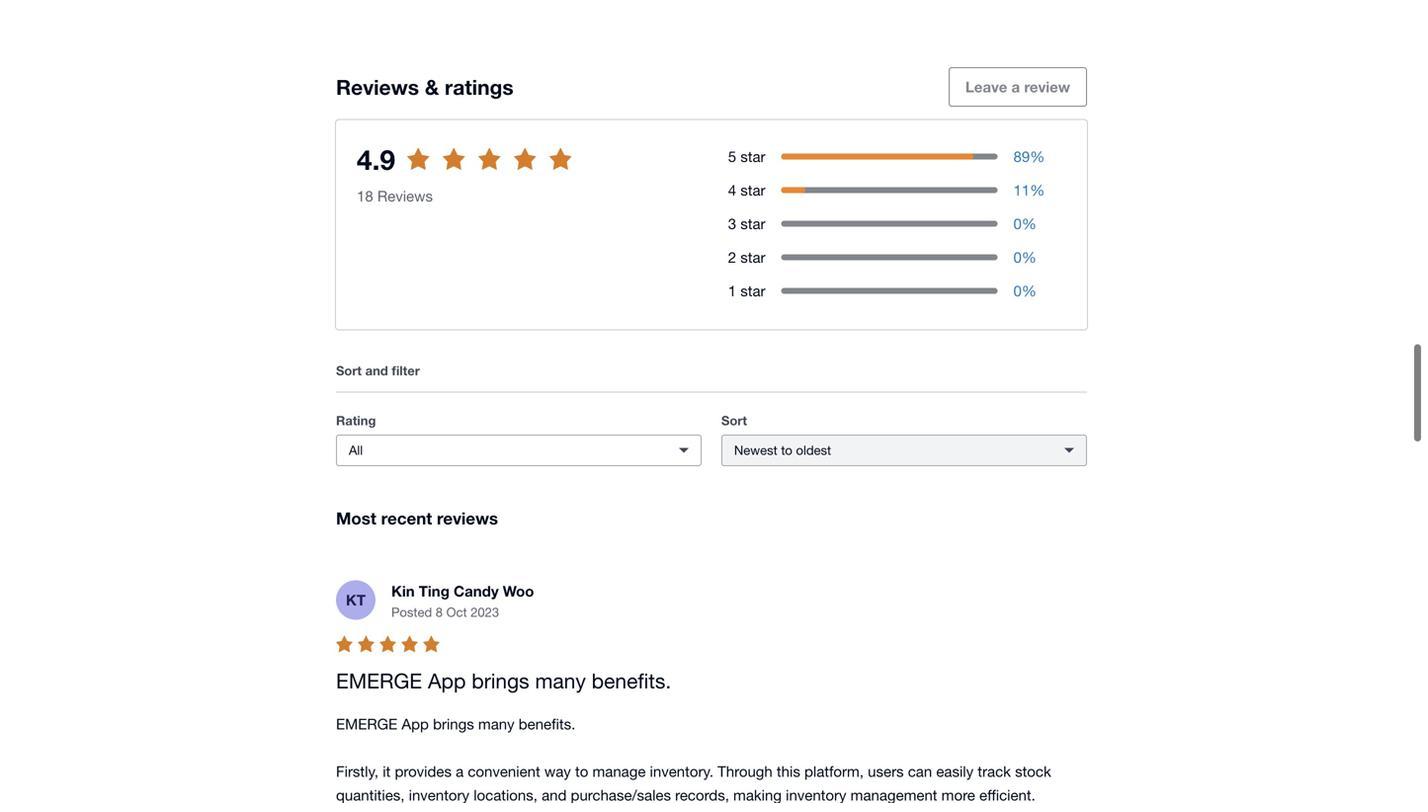Task type: describe. For each thing, give the bounding box(es) containing it.
4 star
[[728, 179, 766, 197]]

0 vertical spatial reviews
[[336, 73, 419, 97]]

% for 5 star
[[1030, 146, 1045, 163]]

kt
[[346, 590, 366, 607]]

sort and filter
[[336, 361, 420, 376]]

89
[[1014, 146, 1030, 163]]

star for 2 star
[[741, 246, 766, 264]]

posted
[[392, 603, 432, 618]]

leave
[[966, 76, 1008, 94]]

ratings
[[445, 73, 514, 97]]

brings
[[472, 667, 530, 691]]

leave a review
[[966, 76, 1071, 94]]

2
[[728, 246, 737, 264]]

review
[[1025, 76, 1071, 94]]

star for 5 star
[[741, 146, 766, 163]]

8
[[436, 603, 443, 618]]

a
[[1012, 76, 1021, 94]]

all button
[[336, 433, 702, 464]]

and
[[365, 361, 388, 376]]

1
[[728, 280, 737, 297]]

% for 4 star
[[1030, 179, 1045, 197]]

candy
[[454, 581, 499, 599]]

emerge app brings many benefits.
[[336, 667, 672, 691]]

reviews for recent
[[437, 506, 498, 526]]

to for skip
[[420, 160, 434, 178]]

0 for 1 star
[[1014, 280, 1022, 297]]

0 % for 1 star
[[1014, 280, 1037, 297]]

rating
[[336, 411, 376, 426]]

all
[[349, 441, 363, 456]]

2 star
[[728, 246, 766, 264]]

reviews for to
[[438, 160, 492, 178]]

1 star
[[728, 280, 766, 297]]

app
[[428, 667, 466, 691]]

3 star
[[728, 213, 766, 230]]

newest to oldest button
[[722, 433, 1087, 464]]

18
[[357, 185, 373, 202]]

oldest
[[796, 441, 832, 456]]

% for 3 star
[[1022, 213, 1037, 230]]

0 for 2 star
[[1014, 246, 1022, 264]]

newest to oldest
[[735, 441, 832, 456]]



Task type: vqa. For each thing, say whether or not it's contained in the screenshot.
navigation within banner
no



Task type: locate. For each thing, give the bounding box(es) containing it.
sort left and
[[336, 361, 362, 376]]

1 vertical spatial sort
[[722, 411, 747, 426]]

star for 3 star
[[741, 213, 766, 230]]

oct
[[447, 603, 467, 618]]

star right 2
[[741, 246, 766, 264]]

%
[[1030, 146, 1045, 163], [1030, 179, 1045, 197], [1022, 213, 1037, 230], [1022, 246, 1037, 264], [1022, 280, 1037, 297]]

woo
[[503, 581, 534, 599]]

89 %
[[1014, 146, 1045, 163]]

sort
[[336, 361, 362, 376], [722, 411, 747, 426]]

0 vertical spatial sort
[[336, 361, 362, 376]]

1 star from the top
[[741, 146, 766, 163]]

list
[[496, 160, 517, 178]]

0 % for 2 star
[[1014, 246, 1037, 264]]

11
[[1014, 179, 1030, 197]]

1 vertical spatial 0
[[1014, 246, 1022, 264]]

0 vertical spatial reviews
[[438, 160, 492, 178]]

1 vertical spatial 0 %
[[1014, 246, 1037, 264]]

most
[[336, 506, 377, 526]]

reviews left list
[[438, 160, 492, 178]]

to inside popup button
[[781, 441, 793, 456]]

5 star from the top
[[741, 280, 766, 297]]

4 star from the top
[[741, 246, 766, 264]]

sort for sort and filter
[[336, 361, 362, 376]]

reviews inside skip to reviews list 'link'
[[438, 160, 492, 178]]

star right 5
[[741, 146, 766, 163]]

1 0 % from the top
[[1014, 213, 1037, 230]]

reviews down skip
[[378, 185, 433, 202]]

to
[[420, 160, 434, 178], [781, 441, 793, 456]]

sort up newest at the right bottom
[[722, 411, 747, 426]]

emerge
[[336, 667, 422, 691]]

3 0 % from the top
[[1014, 280, 1037, 297]]

2 0 from the top
[[1014, 246, 1022, 264]]

1 0 from the top
[[1014, 213, 1022, 230]]

2023
[[471, 603, 499, 618]]

0 horizontal spatial to
[[420, 160, 434, 178]]

2 vertical spatial 0 %
[[1014, 280, 1037, 297]]

0 vertical spatial 0 %
[[1014, 213, 1037, 230]]

to inside 'link'
[[420, 160, 434, 178]]

1 vertical spatial reviews
[[437, 506, 498, 526]]

1 vertical spatial reviews
[[378, 185, 433, 202]]

0 horizontal spatial sort
[[336, 361, 362, 376]]

star for 1 star
[[741, 280, 766, 297]]

3
[[728, 213, 737, 230]]

kin ting candy woo posted 8 oct 2023
[[392, 581, 534, 618]]

star for 4 star
[[741, 179, 766, 197]]

18 reviews
[[357, 185, 433, 202]]

star
[[741, 146, 766, 163], [741, 179, 766, 197], [741, 213, 766, 230], [741, 246, 766, 264], [741, 280, 766, 297]]

5 star
[[728, 146, 766, 163]]

star right 1
[[741, 280, 766, 297]]

0 for 3 star
[[1014, 213, 1022, 230]]

0 % for 3 star
[[1014, 213, 1037, 230]]

to for newest
[[781, 441, 793, 456]]

to right skip
[[420, 160, 434, 178]]

ting
[[419, 581, 450, 599]]

0 vertical spatial 0
[[1014, 213, 1022, 230]]

5
[[728, 146, 737, 163]]

4.9
[[357, 141, 395, 174]]

newest
[[735, 441, 778, 456]]

skip to reviews list
[[385, 160, 517, 178]]

most recent reviews
[[336, 506, 498, 526]]

1 horizontal spatial to
[[781, 441, 793, 456]]

reviews left &
[[336, 73, 419, 97]]

star right 3 at the top right
[[741, 213, 766, 230]]

3 0 from the top
[[1014, 280, 1022, 297]]

leave a review button
[[949, 65, 1088, 105]]

skip to reviews list link
[[368, 150, 534, 189]]

0
[[1014, 213, 1022, 230], [1014, 246, 1022, 264], [1014, 280, 1022, 297]]

reviews & ratings
[[336, 73, 514, 97]]

many
[[535, 667, 586, 691]]

reviews right 'recent'
[[437, 506, 498, 526]]

to left oldest
[[781, 441, 793, 456]]

1 horizontal spatial sort
[[722, 411, 747, 426]]

skip
[[385, 160, 416, 178]]

11 %
[[1014, 179, 1045, 197]]

kin
[[392, 581, 415, 599]]

2 0 % from the top
[[1014, 246, 1037, 264]]

4
[[728, 179, 737, 197]]

1 vertical spatial to
[[781, 441, 793, 456]]

recent
[[381, 506, 432, 526]]

filter
[[392, 361, 420, 376]]

reviews
[[336, 73, 419, 97], [378, 185, 433, 202]]

benefits.
[[592, 667, 672, 691]]

0 vertical spatial to
[[420, 160, 434, 178]]

star right 4
[[741, 179, 766, 197]]

sort for sort
[[722, 411, 747, 426]]

3 star from the top
[[741, 213, 766, 230]]

% for 2 star
[[1022, 246, 1037, 264]]

2 star from the top
[[741, 179, 766, 197]]

2 vertical spatial 0
[[1014, 280, 1022, 297]]

reviews
[[438, 160, 492, 178], [437, 506, 498, 526]]

&
[[425, 73, 439, 97]]

0 %
[[1014, 213, 1037, 230], [1014, 246, 1037, 264], [1014, 280, 1037, 297]]

% for 1 star
[[1022, 280, 1037, 297]]



